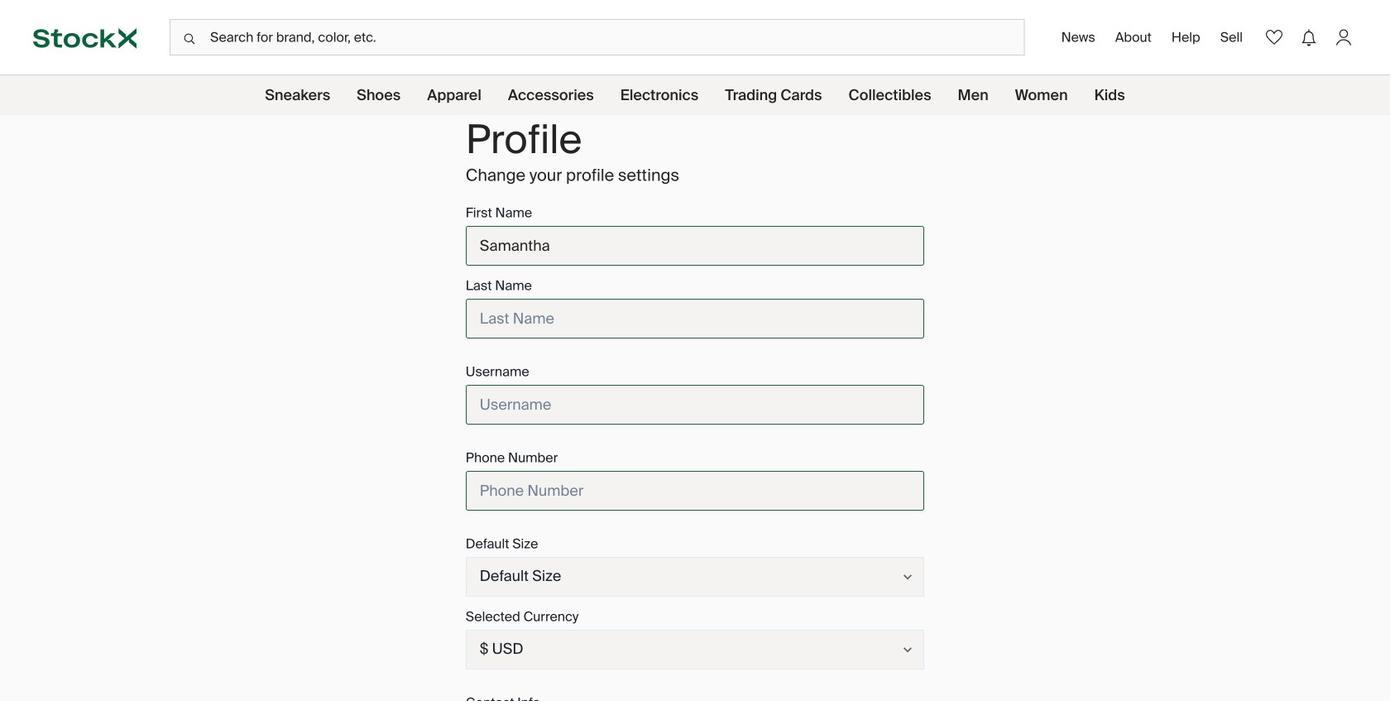 Task type: describe. For each thing, give the bounding box(es) containing it.
Last Name field
[[466, 299, 925, 339]]

notification icon image
[[1298, 26, 1321, 49]]

product category switcher element
[[0, 75, 1391, 115]]

Phone Number text field
[[466, 471, 925, 511]]

Search... search field
[[170, 19, 1025, 55]]



Task type: locate. For each thing, give the bounding box(es) containing it.
First Name field
[[466, 226, 925, 266]]

main content
[[0, 89, 1391, 701]]

Username field
[[466, 385, 925, 425]]

stockx logo image
[[33, 28, 137, 49]]

all favorites image
[[1263, 26, 1287, 49]]

my account image
[[1333, 26, 1356, 49]]



Task type: vqa. For each thing, say whether or not it's contained in the screenshot.
'Up'
no



